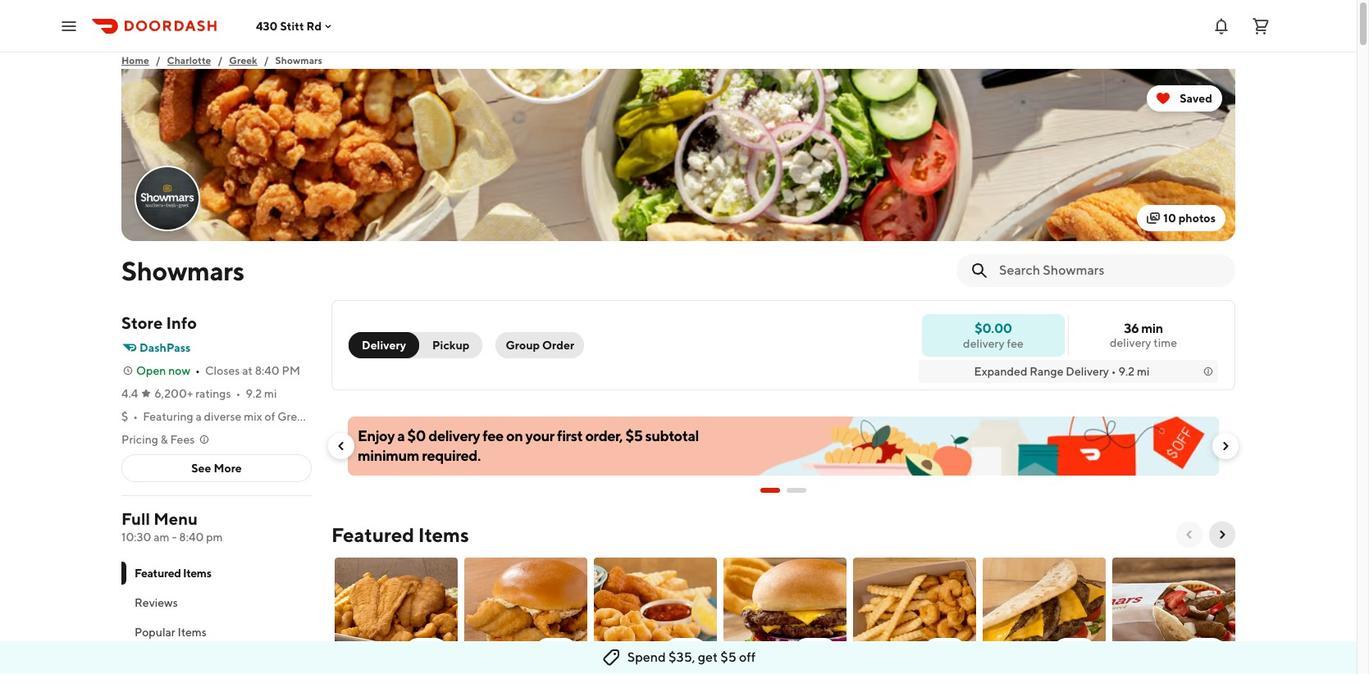 Task type: locate. For each thing, give the bounding box(es) containing it.
0 horizontal spatial delivery
[[429, 428, 480, 445]]

1 vertical spatial mi
[[264, 387, 277, 401]]

previous button of carousel image
[[335, 440, 348, 453], [1183, 529, 1197, 542]]

1 vertical spatial $5
[[721, 650, 737, 666]]

2 horizontal spatial /
[[264, 54, 269, 66]]

1 horizontal spatial fee
[[1007, 337, 1024, 350]]

0 horizontal spatial showmars
[[121, 255, 244, 286]]

1 vertical spatial featured items
[[135, 567, 211, 580]]

delivery left pickup option
[[362, 339, 406, 352]]

enjoy a $0 delivery fee on your first order, $5 subtotal minimum required.
[[358, 428, 699, 465]]

0 horizontal spatial /
[[156, 54, 161, 66]]

popular items
[[135, 626, 207, 639]]

1 horizontal spatial 8:40
[[255, 364, 280, 378]]

1 horizontal spatial featured
[[332, 524, 414, 547]]

next button of carousel image
[[1220, 440, 1233, 453], [1216, 529, 1229, 542]]

1 horizontal spatial featured items
[[332, 524, 469, 547]]

430 stitt rd
[[256, 19, 322, 32]]

add button
[[591, 555, 721, 675], [665, 639, 707, 665]]

2 / from the left
[[218, 54, 223, 66]]

delivery inside the 36 min delivery time
[[1110, 336, 1152, 350]]

10 photos button
[[1138, 205, 1226, 231]]

featured up the reviews at the bottom left of page
[[135, 567, 181, 580]]

featured items
[[332, 524, 469, 547], [135, 567, 211, 580]]

0 vertical spatial delivery
[[362, 339, 406, 352]]

3 / from the left
[[264, 54, 269, 66]]

-
[[172, 531, 177, 544]]

featured items up the reviews at the bottom left of page
[[135, 567, 211, 580]]

popular
[[135, 626, 175, 639]]

2 horizontal spatial delivery
[[1110, 336, 1152, 350]]

0 vertical spatial mi
[[1137, 365, 1150, 378]]

0 horizontal spatial 9.2
[[246, 387, 262, 401]]

0 vertical spatial previous button of carousel image
[[335, 440, 348, 453]]

1 horizontal spatial /
[[218, 54, 223, 66]]

2 vertical spatial items
[[178, 626, 207, 639]]

dashpass
[[140, 341, 191, 355]]

$35,
[[669, 650, 696, 666]]

1 vertical spatial previous button of carousel image
[[1183, 529, 1197, 542]]

1 vertical spatial showmars
[[121, 255, 244, 286]]

$5
[[626, 428, 643, 445], [721, 650, 737, 666]]

9.2
[[1119, 365, 1135, 378], [246, 387, 262, 401]]

featured items heading
[[332, 522, 469, 548]]

0 horizontal spatial mi
[[264, 387, 277, 401]]

items inside heading
[[418, 524, 469, 547]]

fee
[[1007, 337, 1024, 350], [483, 428, 504, 445]]

8:40
[[255, 364, 280, 378], [179, 531, 204, 544]]

1 horizontal spatial delivery
[[1066, 365, 1110, 378]]

mi down the • closes at 8:40 pm
[[264, 387, 277, 401]]

see more button
[[122, 455, 311, 482]]

0 horizontal spatial $5
[[626, 428, 643, 445]]

/
[[156, 54, 161, 66], [218, 54, 223, 66], [264, 54, 269, 66]]

1 vertical spatial next button of carousel image
[[1216, 529, 1229, 542]]

$0
[[407, 428, 426, 445]]

showmars up info
[[121, 255, 244, 286]]

Delivery radio
[[349, 332, 419, 359]]

/ right greek
[[264, 54, 269, 66]]

expanded range delivery • 9.2 mi
[[975, 365, 1150, 378]]

0 horizontal spatial previous button of carousel image
[[335, 440, 348, 453]]

delivery
[[362, 339, 406, 352], [1066, 365, 1110, 378]]

Item Search search field
[[1000, 262, 1223, 280]]

36
[[1125, 321, 1139, 336]]

0 vertical spatial items
[[418, 524, 469, 547]]

/ left greek
[[218, 54, 223, 66]]

430
[[256, 19, 278, 32]]

calabash shrimp* image
[[594, 558, 717, 675]]

group order button
[[496, 332, 584, 359]]

more
[[214, 462, 242, 475]]

8:40 right 'at'
[[255, 364, 280, 378]]

info
[[166, 314, 197, 332]]

featured
[[332, 524, 414, 547], [135, 567, 181, 580]]

$0.00 delivery fee
[[964, 320, 1024, 350]]

required.
[[422, 447, 481, 465]]

delivery up required.
[[429, 428, 480, 445]]

home
[[121, 54, 149, 66]]

9.2 down the 36 min delivery time on the right
[[1119, 365, 1135, 378]]

• right now
[[195, 364, 200, 378]]

delivery down $0.00
[[964, 337, 1005, 350]]

showmars image
[[121, 69, 1236, 241], [136, 167, 199, 230]]

$5 left off on the bottom of page
[[721, 650, 737, 666]]

0 horizontal spatial 8:40
[[179, 531, 204, 544]]

a
[[397, 428, 405, 445]]

9.2 down the • closes at 8:40 pm
[[246, 387, 262, 401]]

4.4
[[121, 387, 138, 401]]

time
[[1154, 336, 1178, 350]]

0 horizontal spatial fee
[[483, 428, 504, 445]]

1 vertical spatial 8:40
[[179, 531, 204, 544]]

10 photos
[[1164, 212, 1216, 225]]

flounder & shrimp image
[[335, 558, 458, 675]]

delivery inside the 'enjoy a $0 delivery fee on your first order, $5 subtotal minimum required.'
[[429, 428, 480, 445]]

world famous fish sandwich image
[[465, 558, 588, 675]]

featured down minimum
[[332, 524, 414, 547]]

fees
[[170, 433, 195, 446]]

1 vertical spatial items
[[183, 567, 211, 580]]

0 vertical spatial featured
[[332, 524, 414, 547]]

$5 right "order,"
[[626, 428, 643, 445]]

1 vertical spatial delivery
[[1066, 365, 1110, 378]]

0 vertical spatial showmars
[[275, 54, 323, 66]]

items up reviews button
[[183, 567, 211, 580]]

8:40 right "-"
[[179, 531, 204, 544]]

showmars
[[275, 54, 323, 66], [121, 255, 244, 286]]

1 horizontal spatial previous button of carousel image
[[1183, 529, 1197, 542]]

1 horizontal spatial mi
[[1137, 365, 1150, 378]]

0 vertical spatial fee
[[1007, 337, 1024, 350]]

• down the 36 min delivery time on the right
[[1112, 365, 1117, 378]]

mi
[[1137, 365, 1150, 378], [264, 387, 277, 401]]

1 horizontal spatial delivery
[[964, 337, 1005, 350]]

popular items button
[[121, 618, 312, 648]]

delivery
[[1110, 336, 1152, 350], [964, 337, 1005, 350], [429, 428, 480, 445]]

/ right home
[[156, 54, 161, 66]]

items
[[418, 524, 469, 547], [183, 567, 211, 580], [178, 626, 207, 639]]

pricing & fees button
[[121, 432, 211, 448]]

photos
[[1179, 212, 1216, 225]]

delivery right range
[[1066, 365, 1110, 378]]

items right 'popular'
[[178, 626, 207, 639]]

reviews button
[[121, 588, 312, 618]]

items inside button
[[178, 626, 207, 639]]

the classic image
[[724, 558, 847, 675]]

1 vertical spatial featured
[[135, 567, 181, 580]]

your
[[526, 428, 555, 445]]

open
[[136, 364, 166, 378]]

fee down $0.00
[[1007, 337, 1024, 350]]

all american image
[[983, 558, 1106, 675]]

popcorn shrimp image
[[854, 558, 977, 675]]

0 horizontal spatial featured items
[[135, 567, 211, 580]]

mi down the 36 min delivery time on the right
[[1137, 365, 1150, 378]]

delivery left time
[[1110, 336, 1152, 350]]

6,200+
[[155, 387, 193, 401]]

6,200+ ratings •
[[155, 387, 241, 401]]

store
[[121, 314, 163, 332]]

1 horizontal spatial showmars
[[275, 54, 323, 66]]

0 horizontal spatial delivery
[[362, 339, 406, 352]]

featured items down minimum
[[332, 524, 469, 547]]

•
[[195, 364, 200, 378], [1112, 365, 1117, 378], [236, 387, 241, 401], [133, 410, 138, 423]]

showmars down 430 stitt rd popup button
[[275, 54, 323, 66]]

fee left on
[[483, 428, 504, 445]]

featured inside heading
[[332, 524, 414, 547]]

$0.00
[[975, 320, 1013, 336]]

1 vertical spatial fee
[[483, 428, 504, 445]]

0 vertical spatial $5
[[626, 428, 643, 445]]

saved button
[[1147, 85, 1223, 112]]

expanded
[[975, 365, 1028, 378]]

range
[[1030, 365, 1064, 378]]

spend
[[628, 650, 666, 666]]

0 items, open order cart image
[[1252, 16, 1271, 36]]

gyro pita image
[[1113, 558, 1236, 675]]

items down required.
[[418, 524, 469, 547]]

1 horizontal spatial 9.2
[[1119, 365, 1135, 378]]



Task type: vqa. For each thing, say whether or not it's contained in the screenshot.
"Charlotte"
yes



Task type: describe. For each thing, give the bounding box(es) containing it.
pricing
[[121, 433, 158, 446]]

order
[[543, 339, 575, 352]]

greek
[[229, 54, 257, 66]]

$5 inside the 'enjoy a $0 delivery fee on your first order, $5 subtotal minimum required.'
[[626, 428, 643, 445]]

delivery inside $0.00 delivery fee
[[964, 337, 1005, 350]]

group order
[[506, 339, 575, 352]]

1 horizontal spatial $5
[[721, 650, 737, 666]]

0 vertical spatial featured items
[[332, 524, 469, 547]]

1 vertical spatial 9.2
[[246, 387, 262, 401]]

9.2 mi
[[246, 387, 277, 401]]

on
[[506, 428, 523, 445]]

$ •
[[121, 410, 138, 423]]

subtotal
[[646, 428, 699, 445]]

see
[[191, 462, 211, 475]]

36 min delivery time
[[1110, 321, 1178, 350]]

10:30
[[121, 531, 151, 544]]

home link
[[121, 53, 149, 69]]

• closes at 8:40 pm
[[195, 364, 300, 378]]

0 vertical spatial 9.2
[[1119, 365, 1135, 378]]

now
[[168, 364, 190, 378]]

add
[[675, 645, 698, 658]]

saved
[[1180, 92, 1213, 105]]

spend $35, get $5 off
[[628, 650, 756, 666]]

0 horizontal spatial featured
[[135, 567, 181, 580]]

delivery inside delivery option
[[362, 339, 406, 352]]

select promotional banner element
[[761, 476, 807, 506]]

pricing & fees
[[121, 433, 195, 446]]

get
[[698, 650, 718, 666]]

fee inside $0.00 delivery fee
[[1007, 337, 1024, 350]]

10
[[1164, 212, 1177, 225]]

home / charlotte / greek / showmars
[[121, 54, 323, 66]]

first
[[557, 428, 583, 445]]

see more
[[191, 462, 242, 475]]

1 / from the left
[[156, 54, 161, 66]]

0 vertical spatial 8:40
[[255, 364, 280, 378]]

$
[[121, 410, 128, 423]]

pickup
[[433, 339, 470, 352]]

stitt
[[280, 19, 304, 32]]

charlotte
[[167, 54, 211, 66]]

minimum
[[358, 447, 419, 465]]

group
[[506, 339, 540, 352]]

ratings
[[195, 387, 231, 401]]

reviews
[[135, 597, 178, 610]]

charlotte link
[[167, 53, 211, 69]]

expanded range delivery • 9.2 mi image
[[1202, 365, 1215, 378]]

closes
[[205, 364, 240, 378]]

&
[[161, 433, 168, 446]]

am
[[154, 531, 170, 544]]

notification bell image
[[1212, 16, 1232, 36]]

• right $ on the bottom left of the page
[[133, 410, 138, 423]]

rd
[[307, 19, 322, 32]]

full menu 10:30 am - 8:40 pm
[[121, 510, 223, 544]]

pm
[[282, 364, 300, 378]]

off
[[739, 650, 756, 666]]

open menu image
[[59, 16, 79, 36]]

Pickup radio
[[410, 332, 483, 359]]

order methods option group
[[349, 332, 483, 359]]

enjoy
[[358, 428, 395, 445]]

store info
[[121, 314, 197, 332]]

fee inside the 'enjoy a $0 delivery fee on your first order, $5 subtotal minimum required.'
[[483, 428, 504, 445]]

at
[[242, 364, 253, 378]]

0 vertical spatial next button of carousel image
[[1220, 440, 1233, 453]]

• left 9.2 mi
[[236, 387, 241, 401]]

pm
[[206, 531, 223, 544]]

min
[[1142, 321, 1164, 336]]

full
[[121, 510, 150, 529]]

open now
[[136, 364, 190, 378]]

order,
[[585, 428, 623, 445]]

8:40 inside full menu 10:30 am - 8:40 pm
[[179, 531, 204, 544]]

greek link
[[229, 53, 257, 69]]

430 stitt rd button
[[256, 19, 335, 32]]

menu
[[154, 510, 198, 529]]



